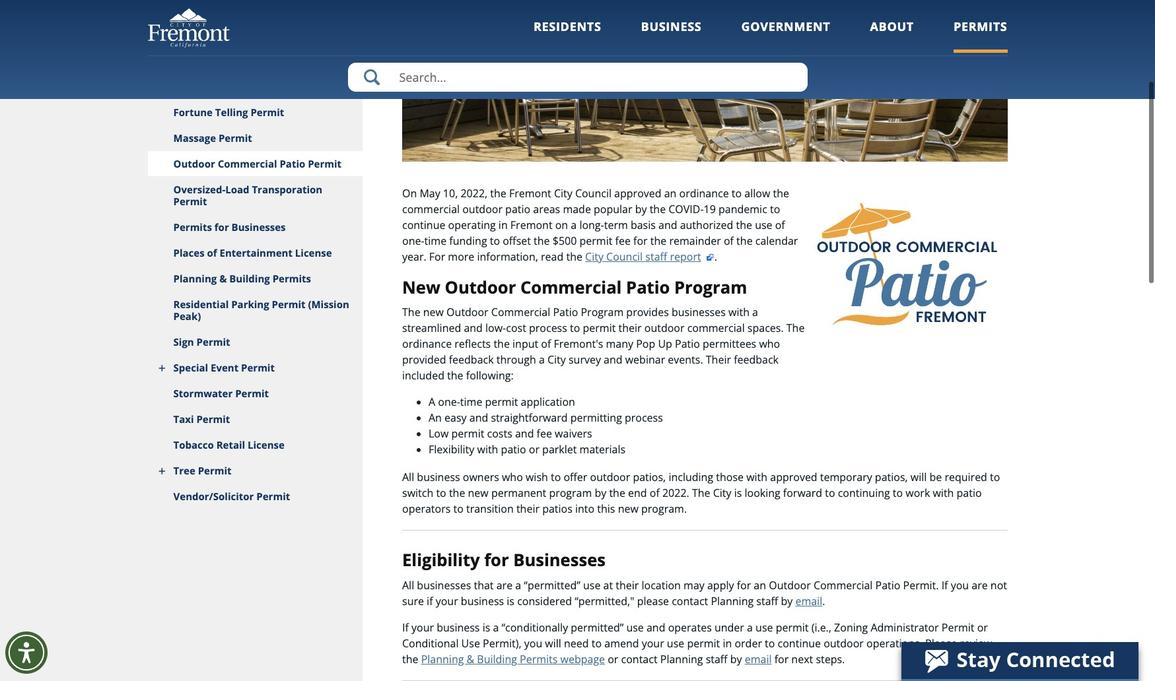Task type: locate. For each thing, give the bounding box(es) containing it.
0 vertical spatial patio
[[505, 201, 531, 215]]

next
[[792, 651, 813, 666]]

oversized-load transporation permit link
[[148, 176, 363, 213]]

patio left areas
[[505, 201, 531, 215]]

1 horizontal spatial process
[[625, 410, 663, 424]]

0 horizontal spatial businesses
[[417, 577, 471, 592]]

and down covid-
[[659, 216, 677, 231]]

email down order
[[745, 651, 772, 666]]

0 vertical spatial if
[[942, 577, 948, 592]]

0 horizontal spatial approved
[[614, 185, 662, 199]]

your up planning & building permits webpage or contact planning staff by email for next steps.
[[642, 635, 664, 650]]

permit down tree permit link
[[257, 489, 290, 502]]

one- up year.
[[402, 232, 424, 247]]

1 horizontal spatial or
[[608, 651, 619, 666]]

(i.e.,
[[812, 620, 832, 634]]

1 vertical spatial in
[[723, 635, 732, 650]]

0 horizontal spatial email link
[[745, 651, 772, 666]]

retail
[[216, 437, 245, 451]]

permit inside tree permit link
[[198, 463, 232, 476]]

permit
[[580, 232, 613, 247], [583, 320, 616, 334], [485, 394, 518, 408], [452, 426, 484, 440], [776, 620, 809, 634], [687, 635, 720, 650]]

0 vertical spatial is
[[734, 485, 742, 500]]

1 horizontal spatial is
[[507, 593, 515, 608]]

0 horizontal spatial are
[[497, 577, 513, 592]]

tobacco retail license
[[173, 437, 285, 451]]

your up conditional
[[412, 620, 434, 634]]

with inside a one-time permit application an easy and straightforward permitting process low permit costs and fee waivers flexibility with patio or parklet materials
[[477, 441, 498, 456]]

with up the spaces.
[[729, 304, 750, 319]]

to inside new outdoor commercial patio program the new outdoor commercial patio program provides businesses with a streamlined and low-cost process to permit their outdoor commercial spaces. the ordinance reflects the input of fremont's many pop up patio permittees who provided feedback through a city survey and webinar events. their feedback included the following:
[[570, 320, 580, 334]]

1 vertical spatial all
[[402, 577, 414, 592]]

streamlined
[[402, 320, 461, 334]]

all
[[402, 469, 414, 484], [402, 577, 414, 592]]

patio inside a one-time permit application an easy and straightforward permitting process low permit costs and fee waivers flexibility with patio or parklet materials
[[501, 441, 526, 456]]

continue inside if your business is a "conditionally permitted" use and operates under a use permit (i.e., zoning administrator permit or conditional use permit), you will need to amend your use permit in order to continue outdoor operations. please review the
[[778, 635, 821, 650]]

. down remainder
[[715, 248, 717, 263]]

1 horizontal spatial license
[[295, 245, 332, 258]]

pop
[[636, 336, 655, 350]]

patio inside on may 10, 2022, the fremont city council approved an ordinance to allow the commercial outdoor patio areas made popular by the covid-19 pandemic to continue operating in fremont on a long-term basis and authorized the use of one-time funding to offset the $500 permit fee for the remainder of the calendar year. for more information, read the
[[505, 201, 531, 215]]

1 vertical spatial business
[[461, 593, 504, 608]]

input
[[513, 336, 539, 350]]

peak)
[[173, 308, 201, 322]]

contact down the may
[[672, 593, 708, 608]]

permit inside fortune telling permit link
[[251, 104, 284, 118]]

that
[[474, 577, 494, 592]]

business inside all businesses that are a "permitted" use at their location may apply for an outdoor commercial patio permit. if you are not sure if your business is considered "permitted," please contact planning staff by
[[461, 593, 504, 608]]

an inside all businesses that are a "permitted" use at their location may apply for an outdoor commercial patio permit. if you are not sure if your business is considered "permitted," please contact planning staff by
[[754, 577, 766, 592]]

1 vertical spatial program
[[581, 304, 624, 319]]

1 horizontal spatial continue
[[778, 635, 821, 650]]

is inside all businesses that are a "permitted" use at their location may apply for an outdoor commercial patio permit. if you are not sure if your business is considered "permitted," please contact planning staff by
[[507, 593, 515, 608]]

eligibility for businesses
[[402, 548, 606, 571]]

0 horizontal spatial building
[[229, 271, 270, 284]]

building for planning & building permits
[[229, 271, 270, 284]]

continue down may
[[402, 216, 446, 231]]

for up that
[[484, 548, 509, 571]]

0 vertical spatial ordinance
[[679, 185, 729, 199]]

0 horizontal spatial ordinance
[[402, 336, 452, 350]]

time inside on may 10, 2022, the fremont city council approved an ordinance to allow the commercial outdoor patio areas made popular by the covid-19 pandemic to continue operating in fremont on a long-term basis and authorized the use of one-time funding to offset the $500 permit fee for the remainder of the calendar year. for more information, read the
[[424, 232, 447, 247]]

planning inside all businesses that are a "permitted" use at their location may apply for an outdoor commercial patio permit. if you are not sure if your business is considered "permitted," please contact planning staff by
[[711, 593, 754, 608]]

an inside on may 10, 2022, the fremont city council approved an ordinance to allow the commercial outdoor patio areas made popular by the covid-19 pandemic to continue operating in fremont on a long-term basis and authorized the use of one-time funding to offset the $500 permit fee for the remainder of the calendar year. for more information, read the
[[664, 185, 677, 199]]

0 horizontal spatial .
[[715, 248, 717, 263]]

business up use
[[437, 620, 480, 634]]

approved up forward
[[770, 469, 818, 484]]

1 horizontal spatial you
[[951, 577, 969, 592]]

in inside on may 10, 2022, the fremont city council approved an ordinance to allow the commercial outdoor patio areas made popular by the covid-19 pandemic to continue operating in fremont on a long-term basis and authorized the use of one-time funding to offset the $500 permit fee for the remainder of the calendar year. for more information, read the
[[499, 216, 508, 231]]

city inside all business owners who wish to offer outdoor patios, including those with approved temporary patios, will be required to switch to the new permanent program by the end of 2022. the city is looking forward to continuing to work with patio operators to transition their patios into this new program.
[[713, 485, 732, 500]]

a inside on may 10, 2022, the fremont city council approved an ordinance to allow the commercial outdoor patio areas made popular by the covid-19 pandemic to continue operating in fremont on a long-term basis and authorized the use of one-time funding to offset the $500 permit fee for the remainder of the calendar year. for more information, read the
[[571, 216, 577, 231]]

businesses up the if
[[417, 577, 471, 592]]

areas
[[533, 201, 560, 215]]

2 vertical spatial new
[[618, 501, 639, 515]]

2 vertical spatial business
[[437, 620, 480, 634]]

their right at on the bottom right of page
[[616, 577, 639, 592]]

patio inside all business owners who wish to offer outdoor patios, including those with approved temporary patios, will be required to switch to the new permanent program by the end of 2022. the city is looking forward to continuing to work with patio operators to transition their patios into this new program.
[[957, 485, 982, 500]]

contact
[[672, 593, 708, 608], [621, 651, 658, 666]]

business inside all business owners who wish to offer outdoor patios, including those with approved temporary patios, will be required to switch to the new permanent program by the end of 2022. the city is looking forward to continuing to work with patio operators to transition their patios into this new program.
[[417, 469, 460, 484]]

1 horizontal spatial patios,
[[875, 469, 908, 484]]

who inside new outdoor commercial patio program the new outdoor commercial patio program provides businesses with a streamlined and low-cost process to permit their outdoor commercial spaces. the ordinance reflects the input of fremont's many pop up patio permittees who provided feedback through a city survey and webinar events. their feedback included the following:
[[759, 336, 780, 350]]

commercial up email .
[[814, 577, 873, 592]]

city down long-
[[585, 248, 604, 263]]

low-
[[486, 320, 506, 334]]

0 vertical spatial or
[[529, 441, 540, 456]]

& inside "link"
[[219, 271, 227, 284]]

permit up many
[[583, 320, 616, 334]]

in up the offset at the left top of page
[[499, 216, 508, 231]]

time up easy
[[460, 394, 482, 408]]

ordinance up 19
[[679, 185, 729, 199]]

permit up permits for businesses
[[173, 194, 207, 207]]

outdoor inside new outdoor commercial patio program the new outdoor commercial patio program provides businesses with a streamlined and low-cost process to permit their outdoor commercial spaces. the ordinance reflects the input of fremont's many pop up patio permittees who provided feedback through a city survey and webinar events. their feedback included the following:
[[645, 320, 685, 334]]

outdoor up up
[[645, 320, 685, 334]]

continue inside on may 10, 2022, the fremont city council approved an ordinance to allow the commercial outdoor patio areas made popular by the covid-19 pandemic to continue operating in fremont on a long-term basis and authorized the use of one-time funding to offset the $500 permit fee for the remainder of the calendar year. for more information, read the
[[402, 216, 446, 231]]

amend
[[605, 635, 639, 650]]

0 horizontal spatial process
[[529, 320, 567, 334]]

is inside all business owners who wish to offer outdoor patios, including those with approved temporary patios, will be required to switch to the new permanent program by the end of 2022. the city is looking forward to continuing to work with patio operators to transition their patios into this new program.
[[734, 485, 742, 500]]

the up "streamlined"
[[402, 304, 421, 319]]

1 vertical spatial your
[[412, 620, 434, 634]]

outdoor inside if your business is a "conditionally permitted" use and operates under a use permit (i.e., zoning administrator permit or conditional use permit), you will need to amend your use permit in order to continue outdoor operations. please review the
[[824, 635, 864, 650]]

1 horizontal spatial time
[[460, 394, 482, 408]]

process up input
[[529, 320, 567, 334]]

1 vertical spatial email
[[745, 651, 772, 666]]

new
[[402, 274, 441, 298]]

by
[[635, 201, 647, 215], [595, 485, 607, 500], [781, 593, 793, 608], [730, 651, 742, 666]]

0 horizontal spatial license
[[248, 437, 285, 451]]

city down fremont's
[[548, 352, 566, 366]]

all up switch
[[402, 469, 414, 484]]

outdoor commercial patio logo image
[[816, 178, 998, 360]]

permit down long-
[[580, 232, 613, 247]]

tree permit link
[[148, 457, 363, 483]]

sure
[[402, 593, 424, 608]]

commercial down read
[[521, 274, 622, 298]]

if inside all businesses that are a "permitted" use at their location may apply for an outdoor commercial patio permit. if you are not sure if your business is considered "permitted," please contact planning staff by
[[942, 577, 948, 592]]

pandemic
[[719, 201, 767, 215]]

1 vertical spatial the
[[787, 320, 805, 334]]

1 horizontal spatial businesses
[[672, 304, 726, 319]]

planning & building permits webpage link
[[421, 651, 605, 666]]

1 horizontal spatial fee
[[615, 232, 631, 247]]

council inside on may 10, 2022, the fremont city council approved an ordinance to allow the commercial outdoor patio areas made popular by the covid-19 pandemic to continue operating in fremont on a long-term basis and authorized the use of one-time funding to offset the $500 permit fee for the remainder of the calendar year. for more information, read the
[[575, 185, 612, 199]]

1 vertical spatial patio
[[501, 441, 526, 456]]

commercial inside all businesses that are a "permitted" use at their location may apply for an outdoor commercial patio permit. if you are not sure if your business is considered "permitted," please contact planning staff by
[[814, 577, 873, 592]]

use up "calendar"
[[755, 216, 773, 231]]

outdoor inside on may 10, 2022, the fremont city council approved an ordinance to allow the commercial outdoor patio areas made popular by the covid-19 pandemic to continue operating in fremont on a long-term basis and authorized the use of one-time funding to offset the $500 permit fee for the remainder of the calendar year. for more information, read the
[[463, 201, 503, 215]]

staff inside all businesses that are a "permitted" use at their location may apply for an outdoor commercial patio permit. if you are not sure if your business is considered "permitted," please contact planning staff by
[[757, 593, 778, 608]]

2 vertical spatial your
[[642, 635, 664, 650]]

0 vertical spatial their
[[619, 320, 642, 334]]

email link down order
[[745, 651, 772, 666]]

building down the permit),
[[477, 651, 517, 666]]

0 vertical spatial one-
[[402, 232, 424, 247]]

outdoor commercial patio permit
[[173, 156, 342, 169]]

to up the pandemic
[[732, 185, 742, 199]]

feedback down permittees
[[734, 352, 779, 366]]

0 vertical spatial businesses
[[672, 304, 726, 319]]

0 vertical spatial you
[[951, 577, 969, 592]]

2 all from the top
[[402, 577, 414, 592]]

license down taxi permit link
[[248, 437, 285, 451]]

massage permit link
[[148, 124, 363, 150]]

0 vertical spatial time
[[424, 232, 447, 247]]

2 are from the left
[[972, 577, 988, 592]]

1 vertical spatial businesses
[[417, 577, 471, 592]]

to left work
[[893, 485, 903, 500]]

staff left the report
[[646, 248, 667, 263]]

covid-
[[669, 201, 704, 215]]

by inside on may 10, 2022, the fremont city council approved an ordinance to allow the commercial outdoor patio areas made popular by the covid-19 pandemic to continue operating in fremont on a long-term basis and authorized the use of one-time funding to offset the $500 permit fee for the remainder of the calendar year. for more information, read the
[[635, 201, 647, 215]]

stormwater permit
[[173, 386, 269, 399]]

businesses for permits for businesses
[[232, 219, 286, 233]]

0 vertical spatial commercial
[[402, 201, 460, 215]]

is up the permit),
[[483, 620, 490, 634]]

1 horizontal spatial email
[[796, 593, 823, 608]]

end
[[628, 485, 647, 500]]

1 vertical spatial building
[[477, 651, 517, 666]]

0 vertical spatial .
[[715, 248, 717, 263]]

event
[[211, 360, 239, 373]]

an right apply
[[754, 577, 766, 592]]

0 horizontal spatial is
[[483, 620, 490, 634]]

is down those
[[734, 485, 742, 500]]

permit inside new outdoor commercial patio program the new outdoor commercial patio program provides businesses with a streamlined and low-cost process to permit their outdoor commercial spaces. the ordinance reflects the input of fremont's many pop up patio permittees who provided feedback through a city survey and webinar events. their feedback included the following:
[[583, 320, 616, 334]]

permit inside vendor/solicitor permit link
[[257, 489, 290, 502]]

process right 'permitting'
[[625, 410, 663, 424]]

staff down the under
[[706, 651, 728, 666]]

$500
[[553, 232, 577, 247]]

1 vertical spatial continue
[[778, 635, 821, 650]]

1 vertical spatial commercial
[[687, 320, 745, 334]]

fee down "term"
[[615, 232, 631, 247]]

1 horizontal spatial your
[[436, 593, 458, 608]]

0 horizontal spatial patios,
[[633, 469, 666, 484]]

you down "conditionally
[[524, 635, 542, 650]]

city up made
[[554, 185, 573, 199]]

2 horizontal spatial staff
[[757, 593, 778, 608]]

feedback down reflects
[[449, 352, 494, 366]]

0 vertical spatial staff
[[646, 248, 667, 263]]

steps.
[[816, 651, 845, 666]]

an up covid-
[[664, 185, 677, 199]]

if
[[942, 577, 948, 592], [402, 620, 409, 634]]

0 vertical spatial businesses
[[232, 219, 286, 233]]

year.
[[402, 248, 427, 263]]

straightforward
[[491, 410, 568, 424]]

businesses up entertainment
[[232, 219, 286, 233]]

if your business is a "conditionally permitted" use and operates under a use permit (i.e., zoning administrator permit or conditional use permit), you will need to amend your use permit in order to continue outdoor operations. please review the
[[402, 620, 992, 666]]

2 horizontal spatial the
[[787, 320, 805, 334]]

1 are from the left
[[497, 577, 513, 592]]

your
[[436, 593, 458, 608], [412, 620, 434, 634], [642, 635, 664, 650]]

businesses inside new outdoor commercial patio program the new outdoor commercial patio program provides businesses with a streamlined and low-cost process to permit their outdoor commercial spaces. the ordinance reflects the input of fremont's many pop up patio permittees who provided feedback through a city survey and webinar events. their feedback included the following:
[[672, 304, 726, 319]]

commercial down may
[[402, 201, 460, 215]]

approved up the popular
[[614, 185, 662, 199]]

all inside all businesses that are a "permitted" use at their location may apply for an outdoor commercial patio permit. if you are not sure if your business is considered "permitted," please contact planning staff by
[[402, 577, 414, 592]]

19
[[704, 201, 716, 215]]

1 horizontal spatial ordinance
[[679, 185, 729, 199]]

patio left the permit.
[[876, 577, 901, 592]]

if down sure
[[402, 620, 409, 634]]

0 vertical spatial business
[[417, 469, 460, 484]]

this
[[597, 501, 615, 515]]

permit inside stormwater permit link
[[235, 386, 269, 399]]

fremont up the offset at the left top of page
[[511, 216, 553, 231]]

1 vertical spatial &
[[467, 651, 474, 666]]

1 horizontal spatial approved
[[770, 469, 818, 484]]

0 horizontal spatial staff
[[646, 248, 667, 263]]

vendor/solicitor
[[173, 489, 254, 502]]

an
[[429, 410, 442, 424]]

0 vertical spatial process
[[529, 320, 567, 334]]

in
[[499, 216, 508, 231], [723, 635, 732, 650]]

(mission
[[308, 297, 349, 310]]

building inside the planning & building permits "link"
[[229, 271, 270, 284]]

0 horizontal spatial commercial
[[402, 201, 460, 215]]

permit inside sign permit link
[[197, 334, 230, 347]]

0 vertical spatial the
[[402, 304, 421, 319]]

businesses inside all businesses that are a "permitted" use at their location may apply for an outdoor commercial patio permit. if you are not sure if your business is considered "permitted," please contact planning staff by
[[417, 577, 471, 592]]

& down use
[[467, 651, 474, 666]]

on
[[402, 185, 417, 199]]

0 horizontal spatial will
[[545, 635, 561, 650]]

are right that
[[497, 577, 513, 592]]

permit inside special event permit link
[[241, 360, 275, 373]]

1 horizontal spatial who
[[759, 336, 780, 350]]

permit down stormwater permit
[[196, 412, 230, 425]]

business up switch
[[417, 469, 460, 484]]

all for all businesses that are a "permitted" use at their location may apply for an outdoor commercial patio permit. if you are not sure if your business is considered "permitted," please contact planning staff by
[[402, 577, 414, 592]]

their up many
[[619, 320, 642, 334]]

1 vertical spatial is
[[507, 593, 515, 608]]

under
[[715, 620, 744, 634]]

0 vertical spatial continue
[[402, 216, 446, 231]]

continue
[[402, 216, 446, 231], [778, 635, 821, 650]]

0 horizontal spatial an
[[664, 185, 677, 199]]

continue up next on the right
[[778, 635, 821, 650]]

a right through
[[539, 352, 545, 366]]

or inside a one-time permit application an easy and straightforward permitting process low permit costs and fee waivers flexibility with patio or parklet materials
[[529, 441, 540, 456]]

webinar
[[625, 352, 665, 366]]

you inside if your business is a "conditionally permitted" use and operates under a use permit (i.e., zoning administrator permit or conditional use permit), you will need to amend your use permit in order to continue outdoor operations. please review the
[[524, 635, 542, 650]]

or down amend
[[608, 651, 619, 666]]

vendor/solicitor permit
[[173, 489, 290, 502]]

outdoor commercial patio permit link
[[148, 150, 363, 176]]

tobacco
[[173, 437, 214, 451]]

with up looking
[[747, 469, 768, 484]]

2 horizontal spatial new
[[618, 501, 639, 515]]

with down be
[[933, 485, 954, 500]]

2 horizontal spatial or
[[977, 620, 988, 634]]

basis
[[631, 216, 656, 231]]

city down those
[[713, 485, 732, 500]]

"permitted,"
[[575, 593, 635, 608]]

for
[[215, 219, 229, 233], [634, 232, 648, 247], [484, 548, 509, 571], [737, 577, 751, 592], [775, 651, 789, 666]]

sign permit link
[[148, 328, 363, 354]]

materials
[[580, 441, 626, 456]]

1 all from the top
[[402, 469, 414, 484]]

you right the permit.
[[951, 577, 969, 592]]

0 horizontal spatial new
[[423, 304, 444, 319]]

on may 10, 2022, the fremont city council approved an ordinance to allow the commercial outdoor patio areas made popular by the covid-19 pandemic to continue operating in fremont on a long-term basis and authorized the use of one-time funding to offset the $500 permit fee for the remainder of the calendar year. for more information, read the
[[402, 185, 798, 263]]

use inside on may 10, 2022, the fremont city council approved an ordinance to allow the commercial outdoor patio areas made popular by the covid-19 pandemic to continue operating in fremont on a long-term basis and authorized the use of one-time funding to offset the $500 permit fee for the remainder of the calendar year. for more information, read the
[[755, 216, 773, 231]]

1 horizontal spatial new
[[468, 485, 489, 500]]

1 horizontal spatial contact
[[672, 593, 708, 608]]

2 vertical spatial the
[[692, 485, 710, 500]]

permittees
[[703, 336, 757, 350]]

waivers
[[555, 426, 592, 440]]

more
[[448, 248, 475, 263]]

residential parking permit (mission peak) link
[[148, 291, 363, 328]]

who down the spaces.
[[759, 336, 780, 350]]

operating
[[448, 216, 496, 231]]

ordinance inside on may 10, 2022, the fremont city council approved an ordinance to allow the commercial outdoor patio areas made popular by the covid-19 pandemic to continue operating in fremont on a long-term basis and authorized the use of one-time funding to offset the $500 permit fee for the remainder of the calendar year. for more information, read the
[[679, 185, 729, 199]]

new inside new outdoor commercial patio program the new outdoor commercial patio program provides businesses with a streamlined and low-cost process to permit their outdoor commercial spaces. the ordinance reflects the input of fremont's many pop up patio permittees who provided feedback through a city survey and webinar events. their feedback included the following:
[[423, 304, 444, 319]]

information,
[[477, 248, 538, 263]]

new down owners
[[468, 485, 489, 500]]

process
[[529, 320, 567, 334], [625, 410, 663, 424]]

use inside all businesses that are a "permitted" use at their location may apply for an outdoor commercial patio permit. if you are not sure if your business is considered "permitted," please contact planning staff by
[[583, 577, 601, 592]]

0 horizontal spatial businesses
[[232, 219, 286, 233]]

businesses up permittees
[[672, 304, 726, 319]]

1 vertical spatial or
[[977, 620, 988, 634]]

1 horizontal spatial commercial
[[687, 320, 745, 334]]

new outdoor commercial patio program the new outdoor commercial patio program provides businesses with a streamlined and low-cost process to permit their outdoor commercial spaces. the ordinance reflects the input of fremont's many pop up patio permittees who provided feedback through a city survey and webinar events. their feedback included the following:
[[402, 274, 805, 382]]

0 vertical spatial all
[[402, 469, 414, 484]]

reflects
[[455, 336, 491, 350]]

2 vertical spatial staff
[[706, 651, 728, 666]]

are
[[497, 577, 513, 592], [972, 577, 988, 592]]

sign
[[173, 334, 194, 347]]

wish
[[526, 469, 548, 484]]

1 vertical spatial process
[[625, 410, 663, 424]]

fortune telling permit
[[173, 104, 284, 118]]

0 vertical spatial will
[[911, 469, 927, 484]]

2 vertical spatial their
[[616, 577, 639, 592]]

with down costs
[[477, 441, 498, 456]]

patio up provides
[[626, 274, 670, 298]]

email .
[[796, 593, 825, 608]]

survey
[[569, 352, 601, 366]]

permitted"
[[571, 620, 624, 634]]

special
[[173, 360, 208, 373]]

all inside all business owners who wish to offer outdoor patios, including those with approved temporary patios, will be required to switch to the new permanent program by the end of 2022. the city is looking forward to continuing to work with patio operators to transition their patios into this new program.
[[402, 469, 414, 484]]

permit
[[251, 104, 284, 118], [219, 130, 252, 143], [308, 156, 342, 169], [173, 194, 207, 207], [272, 297, 306, 310], [197, 334, 230, 347], [241, 360, 275, 373], [235, 386, 269, 399], [196, 412, 230, 425], [198, 463, 232, 476], [257, 489, 290, 502], [942, 620, 975, 634]]

0 horizontal spatial &
[[219, 271, 227, 284]]

1 vertical spatial who
[[502, 469, 523, 484]]

time
[[424, 232, 447, 247], [460, 394, 482, 408]]

costs
[[487, 426, 512, 440]]

business
[[641, 18, 702, 34]]

program down the report
[[674, 274, 747, 298]]

planning down operates
[[660, 651, 703, 666]]

permit down sign permit link
[[241, 360, 275, 373]]

outdoor
[[463, 201, 503, 215], [645, 320, 685, 334], [590, 469, 630, 484], [824, 635, 864, 650]]

a right on in the left top of the page
[[571, 216, 577, 231]]

1 vertical spatial ordinance
[[402, 336, 452, 350]]

to left transition
[[453, 501, 464, 515]]

one- inside a one-time permit application an easy and straightforward permitting process low permit costs and fee waivers flexibility with patio or parklet materials
[[438, 394, 460, 408]]

1 horizontal spatial the
[[692, 485, 710, 500]]

government link
[[742, 18, 831, 53]]

in down the under
[[723, 635, 732, 650]]

ordinance inside new outdoor commercial patio program the new outdoor commercial patio program provides businesses with a streamlined and low-cost process to permit their outdoor commercial spaces. the ordinance reflects the input of fremont's many pop up patio permittees who provided feedback through a city survey and webinar events. their feedback included the following:
[[402, 336, 452, 350]]

0 horizontal spatial program
[[581, 304, 624, 319]]

patio down costs
[[501, 441, 526, 456]]

building
[[229, 271, 270, 284], [477, 651, 517, 666]]

1 vertical spatial you
[[524, 635, 542, 650]]

0 vertical spatial contact
[[672, 593, 708, 608]]

your inside all businesses that are a "permitted" use at their location may apply for an outdoor commercial patio permit. if you are not sure if your business is considered "permitted," please contact planning staff by
[[436, 593, 458, 608]]

0 vertical spatial your
[[436, 593, 458, 608]]

with inside new outdoor commercial patio program the new outdoor commercial patio program provides businesses with a streamlined and low-cost process to permit their outdoor commercial spaces. the ordinance reflects the input of fremont's many pop up patio permittees who provided feedback through a city survey and webinar events. their feedback included the following:
[[729, 304, 750, 319]]

permit inside 'outdoor commercial patio permit' link
[[308, 156, 342, 169]]

included
[[402, 367, 445, 382]]

for right apply
[[737, 577, 751, 592]]

1 horizontal spatial if
[[942, 577, 948, 592]]

1 horizontal spatial feedback
[[734, 352, 779, 366]]

0 vertical spatial in
[[499, 216, 508, 231]]

permit inside taxi permit link
[[196, 412, 230, 425]]

2022.
[[663, 485, 689, 500]]

to up the information,
[[490, 232, 500, 247]]

time up for at the left top
[[424, 232, 447, 247]]

0 vertical spatial who
[[759, 336, 780, 350]]

by inside all businesses that are a "permitted" use at their location may apply for an outdoor commercial patio permit. if you are not sure if your business is considered "permitted," please contact planning staff by
[[781, 593, 793, 608]]

0 vertical spatial an
[[664, 185, 677, 199]]



Task type: vqa. For each thing, say whether or not it's contained in the screenshot.
the bottommost If
yes



Task type: describe. For each thing, give the bounding box(es) containing it.
at
[[603, 577, 613, 592]]

be
[[930, 469, 942, 484]]

planning down conditional
[[421, 651, 464, 666]]

approved inside on may 10, 2022, the fremont city council approved an ordinance to allow the commercial outdoor patio areas made popular by the covid-19 pandemic to continue operating in fremont on a long-term basis and authorized the use of one-time funding to offset the $500 permit fee for the remainder of the calendar year. for more information, read the
[[614, 185, 662, 199]]

not
[[991, 577, 1007, 592]]

remainder
[[669, 232, 721, 247]]

operators
[[402, 501, 451, 515]]

outdoor down more
[[445, 274, 516, 298]]

patio inside all businesses that are a "permitted" use at their location may apply for an outdoor commercial patio permit. if you are not sure if your business is considered "permitted," please contact planning staff by
[[876, 577, 901, 592]]

2 patios, from the left
[[875, 469, 908, 484]]

cost
[[506, 320, 526, 334]]

planning & building permits
[[173, 271, 311, 284]]

their inside all business owners who wish to offer outdoor patios, including those with approved temporary patios, will be required to switch to the new permanent program by the end of 2022. the city is looking forward to continuing to work with patio operators to transition their patios into this new program.
[[517, 501, 540, 515]]

business link
[[641, 18, 702, 53]]

the inside if your business is a "conditionally permitted" use and operates under a use permit (i.e., zoning administrator permit or conditional use permit), you will need to amend your use permit in order to continue outdoor operations. please review the
[[402, 651, 418, 666]]

0 horizontal spatial email
[[745, 651, 772, 666]]

use up amend
[[627, 620, 644, 634]]

by inside all business owners who wish to offer outdoor patios, including those with approved temporary patios, will be required to switch to the new permanent program by the end of 2022. the city is looking forward to continuing to work with patio operators to transition their patios into this new program.
[[595, 485, 607, 500]]

oversized-
[[173, 182, 225, 195]]

outdoor inside all businesses that are a "permitted" use at their location may apply for an outdoor commercial patio permit. if you are not sure if your business is considered "permitted," please contact planning staff by
[[769, 577, 811, 592]]

1 vertical spatial email link
[[745, 651, 772, 666]]

2 vertical spatial or
[[608, 651, 619, 666]]

permit inside massage permit link
[[219, 130, 252, 143]]

Search text field
[[348, 63, 808, 92]]

2 feedback from the left
[[734, 352, 779, 366]]

outdoor down massage
[[173, 156, 215, 169]]

permit inside oversized-load transporation permit
[[173, 194, 207, 207]]

commercial inside on may 10, 2022, the fremont city council approved an ordinance to allow the commercial outdoor patio areas made popular by the covid-19 pandemic to continue operating in fremont on a long-term basis and authorized the use of one-time funding to offset the $500 permit fee for the remainder of the calendar year. for more information, read the
[[402, 201, 460, 215]]

businesses for eligibility for businesses
[[513, 548, 606, 571]]

permits link
[[954, 18, 1008, 53]]

permits for businesses link
[[148, 213, 363, 239]]

outdoor up reflects
[[447, 304, 489, 319]]

will inside all business owners who wish to offer outdoor patios, including those with approved temporary patios, will be required to switch to the new permanent program by the end of 2022. the city is looking forward to continuing to work with patio operators to transition their patios into this new program.
[[911, 469, 927, 484]]

switch
[[402, 485, 434, 500]]

permit.
[[903, 577, 939, 592]]

2022,
[[461, 185, 488, 199]]

popular
[[594, 201, 633, 215]]

1 vertical spatial license
[[248, 437, 285, 451]]

or inside if your business is a "conditionally permitted" use and operates under a use permit (i.e., zoning administrator permit or conditional use permit), you will need to amend your use permit in order to continue outdoor operations. please review the
[[977, 620, 988, 634]]

0 vertical spatial program
[[674, 274, 747, 298]]

administrator
[[871, 620, 939, 634]]

and inside if your business is a "conditionally permitted" use and operates under a use permit (i.e., zoning administrator permit or conditional use permit), you will need to amend your use permit in order to continue outdoor operations. please review the
[[647, 620, 666, 634]]

to up operators at left bottom
[[436, 485, 446, 500]]

considered
[[517, 593, 572, 608]]

for inside on may 10, 2022, the fremont city council approved an ordinance to allow the commercial outdoor patio areas made popular by the covid-19 pandemic to continue operating in fremont on a long-term basis and authorized the use of one-time funding to offset the $500 permit fee for the remainder of the calendar year. for more information, read the
[[634, 232, 648, 247]]

contact inside all businesses that are a "permitted" use at their location may apply for an outdoor commercial patio permit. if you are not sure if your business is considered "permitted," please contact planning staff by
[[672, 593, 708, 608]]

provided
[[402, 352, 446, 366]]

entertainment
[[220, 245, 293, 258]]

a up the permit),
[[493, 620, 499, 634]]

fortune
[[173, 104, 213, 118]]

a inside all businesses that are a "permitted" use at their location may apply for an outdoor commercial patio permit. if you are not sure if your business is considered "permitted," please contact planning staff by
[[515, 577, 521, 592]]

0 vertical spatial email
[[796, 593, 823, 608]]

patio up fremont's
[[553, 304, 578, 319]]

building for planning & building permits webpage or contact planning staff by email for next steps.
[[477, 651, 517, 666]]

and down many
[[604, 352, 623, 366]]

1 feedback from the left
[[449, 352, 494, 366]]

fee inside a one-time permit application an easy and straightforward permitting process low permit costs and fee waivers flexibility with patio or parklet materials
[[537, 426, 552, 440]]

funding
[[449, 232, 487, 247]]

to right required
[[990, 469, 1000, 484]]

permit left (i.e.,
[[776, 620, 809, 634]]

their inside new outdoor commercial patio program the new outdoor commercial patio program provides businesses with a streamlined and low-cost process to permit their outdoor commercial spaces. the ordinance reflects the input of fremont's many pop up patio permittees who provided feedback through a city survey and webinar events. their feedback included the following:
[[619, 320, 642, 334]]

through
[[497, 352, 536, 366]]

0 horizontal spatial your
[[412, 620, 434, 634]]

about link
[[870, 18, 914, 53]]

commercial up cost
[[491, 304, 550, 319]]

1 vertical spatial .
[[823, 593, 825, 608]]

zoning
[[834, 620, 868, 634]]

to down temporary
[[825, 485, 835, 500]]

a one-time permit application an easy and straightforward permitting process low permit costs and fee waivers flexibility with patio or parklet materials
[[429, 394, 663, 456]]

operates
[[668, 620, 712, 634]]

if
[[427, 593, 433, 608]]

on
[[555, 216, 568, 231]]

temporary
[[820, 469, 872, 484]]

for inside all businesses that are a "permitted" use at their location may apply for an outdoor commercial patio permit. if you are not sure if your business is considered "permitted," please contact planning staff by
[[737, 577, 751, 592]]

outdoor dining image
[[402, 16, 1008, 160]]

residents
[[534, 18, 602, 34]]

you inside all businesses that are a "permitted" use at their location may apply for an outdoor commercial patio permit. if you are not sure if your business is considered "permitted," please contact planning staff by
[[951, 577, 969, 592]]

1 vertical spatial fremont
[[511, 216, 553, 231]]

tobacco retail license link
[[148, 431, 363, 457]]

of right 'places'
[[207, 245, 217, 258]]

city inside on may 10, 2022, the fremont city council approved an ordinance to allow the commercial outdoor patio areas made popular by the covid-19 pandemic to continue operating in fremont on a long-term basis and authorized the use of one-time funding to offset the $500 permit fee for the remainder of the calendar year. for more information, read the
[[554, 185, 573, 199]]

transporation
[[252, 182, 323, 195]]

a up order
[[747, 620, 753, 634]]

1 vertical spatial contact
[[621, 651, 658, 666]]

to right wish
[[551, 469, 561, 484]]

time inside a one-time permit application an easy and straightforward permitting process low permit costs and fee waivers flexibility with patio or parklet materials
[[460, 394, 482, 408]]

operations.
[[867, 635, 923, 650]]

patio up events.
[[675, 336, 700, 350]]

use up order
[[756, 620, 773, 634]]

spaces.
[[748, 320, 784, 334]]

vendor/solicitor permit link
[[148, 483, 363, 509]]

approved inside all business owners who wish to offer outdoor patios, including those with approved temporary patios, will be required to switch to the new permanent program by the end of 2022. the city is looking forward to continuing to work with patio operators to transition their patios into this new program.
[[770, 469, 818, 484]]

authorized
[[680, 216, 734, 231]]

into
[[575, 501, 595, 515]]

fee inside on may 10, 2022, the fremont city council approved an ordinance to allow the commercial outdoor patio areas made popular by the covid-19 pandemic to continue operating in fremont on a long-term basis and authorized the use of one-time funding to offset the $500 permit fee for the remainder of the calendar year. for more information, read the
[[615, 232, 631, 247]]

report
[[670, 248, 701, 263]]

0 vertical spatial fremont
[[509, 185, 551, 199]]

outdoor inside all business owners who wish to offer outdoor patios, including those with approved temporary patios, will be required to switch to the new permanent program by the end of 2022. the city is looking forward to continuing to work with patio operators to transition their patios into this new program.
[[590, 469, 630, 484]]

2 horizontal spatial your
[[642, 635, 664, 650]]

stormwater permit link
[[148, 380, 363, 406]]

planning inside "link"
[[173, 271, 217, 284]]

please
[[637, 593, 669, 608]]

program
[[549, 485, 592, 500]]

permit inside if your business is a "conditionally permitted" use and operates under a use permit (i.e., zoning administrator permit or conditional use permit), you will need to amend your use permit in order to continue outdoor operations. please review the
[[942, 620, 975, 634]]

the inside all business owners who wish to offer outdoor patios, including those with approved temporary patios, will be required to switch to the new permanent program by the end of 2022. the city is looking forward to continuing to work with patio operators to transition their patios into this new program.
[[692, 485, 710, 500]]

if inside if your business is a "conditionally permitted" use and operates under a use permit (i.e., zoning administrator permit or conditional use permit), you will need to amend your use permit in order to continue outdoor operations. please review the
[[402, 620, 409, 634]]

1 vertical spatial new
[[468, 485, 489, 500]]

of inside new outdoor commercial patio program the new outdoor commercial patio program provides businesses with a streamlined and low-cost process to permit their outdoor commercial spaces. the ordinance reflects the input of fremont's many pop up patio permittees who provided feedback through a city survey and webinar events. their feedback included the following:
[[541, 336, 551, 350]]

residential
[[173, 297, 229, 310]]

their inside all businesses that are a "permitted" use at their location may apply for an outdoor commercial patio permit. if you are not sure if your business is considered "permitted," please contact planning staff by
[[616, 577, 639, 592]]

business inside if your business is a "conditionally permitted" use and operates under a use permit (i.e., zoning administrator permit or conditional use permit), you will need to amend your use permit in order to continue outdoor operations. please review the
[[437, 620, 480, 634]]

their
[[706, 352, 731, 366]]

of up "calendar"
[[775, 216, 785, 231]]

0 horizontal spatial the
[[402, 304, 421, 319]]

easy
[[445, 410, 467, 424]]

places of entertainment license link
[[148, 239, 363, 265]]

tree permit
[[173, 463, 232, 476]]

patio up 'transporation'
[[280, 156, 305, 169]]

calendar
[[756, 232, 798, 247]]

for left next on the right
[[775, 651, 789, 666]]

up
[[658, 336, 672, 350]]

"conditionally
[[502, 620, 568, 634]]

long-
[[580, 216, 604, 231]]

stormwater
[[173, 386, 233, 399]]

parking
[[231, 297, 269, 310]]

permanent
[[491, 485, 546, 500]]

load
[[225, 182, 249, 195]]

patios
[[542, 501, 573, 515]]

by down order
[[730, 651, 742, 666]]

"permitted"
[[524, 577, 581, 592]]

permit inside on may 10, 2022, the fremont city council approved an ordinance to allow the commercial outdoor patio areas made popular by the covid-19 pandemic to continue operating in fremont on a long-term basis and authorized the use of one-time funding to offset the $500 permit fee for the remainder of the calendar year. for more information, read the
[[580, 232, 613, 247]]

& for planning & building permits webpage or contact planning staff by email for next steps.
[[467, 651, 474, 666]]

city council staff report link
[[585, 248, 715, 263]]

to down allow
[[770, 201, 780, 215]]

including
[[669, 469, 713, 484]]

allow
[[745, 185, 770, 199]]

for up places of entertainment license
[[215, 219, 229, 233]]

permit down operates
[[687, 635, 720, 650]]

1 vertical spatial council
[[606, 248, 643, 263]]

use
[[462, 635, 480, 650]]

use down operates
[[667, 635, 685, 650]]

in inside if your business is a "conditionally permitted" use and operates under a use permit (i.e., zoning administrator permit or conditional use permit), you will need to amend your use permit in order to continue outdoor operations. please review the
[[723, 635, 732, 650]]

and inside on may 10, 2022, the fremont city council approved an ordinance to allow the commercial outdoor patio areas made popular by the covid-19 pandemic to continue operating in fremont on a long-term basis and authorized the use of one-time funding to offset the $500 permit fee for the remainder of the calendar year. for more information, read the
[[659, 216, 677, 231]]

10,
[[443, 185, 458, 199]]

required
[[945, 469, 988, 484]]

commercial down massage permit link
[[218, 156, 277, 169]]

is inside if your business is a "conditionally permitted" use and operates under a use permit (i.e., zoning administrator permit or conditional use permit), you will need to amend your use permit in order to continue outdoor operations. please review the
[[483, 620, 490, 634]]

a up the spaces.
[[752, 304, 758, 319]]

permit down the following:
[[485, 394, 518, 408]]

stay connected image
[[902, 643, 1138, 680]]

of down authorized at the top of page
[[724, 232, 734, 247]]

special event permit link
[[148, 354, 363, 380]]

fremont's
[[554, 336, 603, 350]]

process inside a one-time permit application an easy and straightforward permitting process low permit costs and fee waivers flexibility with patio or parklet materials
[[625, 410, 663, 424]]

may
[[420, 185, 440, 199]]

to down permitted"
[[592, 635, 602, 650]]

city inside new outdoor commercial patio program the new outdoor commercial patio program provides businesses with a streamlined and low-cost process to permit their outdoor commercial spaces. the ordinance reflects the input of fremont's many pop up patio permittees who provided feedback through a city survey and webinar events. their feedback included the following:
[[548, 352, 566, 366]]

need
[[564, 635, 589, 650]]

will inside if your business is a "conditionally permitted" use and operates under a use permit (i.e., zoning administrator permit or conditional use permit), you will need to amend your use permit in order to continue outdoor operations. please review the
[[545, 635, 561, 650]]

offset
[[503, 232, 531, 247]]

term
[[604, 216, 628, 231]]

planning & building permits link
[[148, 265, 363, 291]]

and right easy
[[470, 410, 488, 424]]

permit down easy
[[452, 426, 484, 440]]

all for all business owners who wish to offer outdoor patios, including those with approved temporary patios, will be required to switch to the new permanent program by the end of 2022. the city is looking forward to continuing to work with patio operators to transition their patios into this new program.
[[402, 469, 414, 484]]

process inside new outdoor commercial patio program the new outdoor commercial patio program provides businesses with a streamlined and low-cost process to permit their outdoor commercial spaces. the ordinance reflects the input of fremont's many pop up patio permittees who provided feedback through a city survey and webinar events. their feedback included the following:
[[529, 320, 567, 334]]

0 vertical spatial license
[[295, 245, 332, 258]]

1 horizontal spatial email link
[[796, 593, 823, 608]]

telling
[[215, 104, 248, 118]]

and down straightforward
[[515, 426, 534, 440]]

application
[[521, 394, 575, 408]]

one- inside on may 10, 2022, the fremont city council approved an ordinance to allow the commercial outdoor patio areas made popular by the covid-19 pandemic to continue operating in fremont on a long-term basis and authorized the use of one-time funding to offset the $500 permit fee for the remainder of the calendar year. for more information, read the
[[402, 232, 424, 247]]

of inside all business owners who wish to offer outdoor patios, including those with approved temporary patios, will be required to switch to the new permanent program by the end of 2022. the city is looking forward to continuing to work with patio operators to transition their patios into this new program.
[[650, 485, 660, 500]]

who inside all business owners who wish to offer outdoor patios, including those with approved temporary patios, will be required to switch to the new permanent program by the end of 2022. the city is looking forward to continuing to work with patio operators to transition their patios into this new program.
[[502, 469, 523, 484]]

eligibility
[[402, 548, 480, 571]]

permit inside residential parking permit (mission peak)
[[272, 297, 306, 310]]

commercial inside new outdoor commercial patio program the new outdoor commercial patio program provides businesses with a streamlined and low-cost process to permit their outdoor commercial spaces. the ordinance reflects the input of fremont's many pop up patio permittees who provided feedback through a city survey and webinar events. their feedback included the following:
[[687, 320, 745, 334]]

permits inside "link"
[[273, 271, 311, 284]]

webpage
[[561, 651, 605, 666]]

and up reflects
[[464, 320, 483, 334]]

to right order
[[765, 635, 775, 650]]

& for planning & building permits
[[219, 271, 227, 284]]

1 patios, from the left
[[633, 469, 666, 484]]

flexibility
[[429, 441, 475, 456]]

massage
[[173, 130, 216, 143]]



